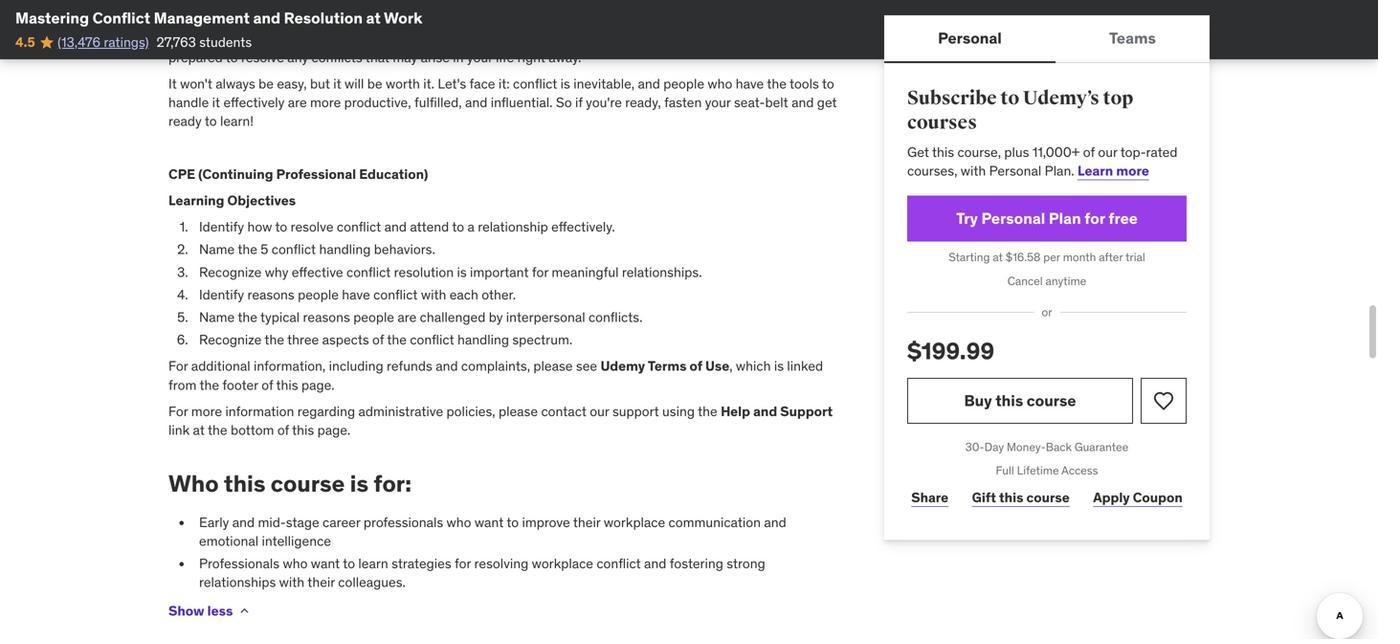 Task type: locate. For each thing, give the bounding box(es) containing it.
early
[[199, 514, 229, 531]]

2 horizontal spatial at
[[993, 250, 1003, 265]]

course inside buy this course button
[[1027, 391, 1076, 410]]

personal button
[[884, 15, 1056, 61]]

1 horizontal spatial are
[[398, 309, 417, 326]]

1 identify from the top
[[199, 218, 244, 236]]

footer
[[222, 376, 258, 394]]

that
[[340, 30, 364, 47], [764, 30, 788, 47], [365, 49, 390, 66]]

name left 5
[[199, 241, 235, 258]]

tools
[[307, 30, 337, 47], [790, 75, 819, 92]]

0 horizontal spatial who
[[283, 555, 308, 572]]

it left will
[[333, 75, 341, 92]]

is up each
[[457, 264, 467, 281]]

1 vertical spatial for
[[168, 403, 188, 420]]

this down information,
[[276, 376, 298, 394]]

is right which
[[774, 358, 784, 375]]

for more information regarding administrative policies, please contact our support using the help and support link at the bottom of this page.
[[168, 403, 833, 439]]

workplace down improve
[[532, 555, 593, 572]]

2 vertical spatial who
[[283, 555, 308, 572]]

this inside ', which is linked from the footer of this page.'
[[276, 376, 298, 394]]

mastering
[[15, 8, 89, 28]]

for additional information, including refunds and complaints, please see udemy terms of use
[[168, 358, 730, 375]]

strategies
[[392, 555, 451, 572]]

0 vertical spatial it
[[333, 75, 341, 92]]

0 horizontal spatial our
[[590, 403, 609, 420]]

are
[[288, 94, 307, 111], [398, 309, 417, 326]]

more inside this course is designed to be actionable, fun, reflective, and thought-provoking. in my experience as a psychologist and executive coach, i've helped many people navigate conflict. throughout the course, i've included exercises and tools that i've found to be the most helpful when working through conflict so that you're prepared to resolve any conflicts that may arise in your life right away. it won't always be easy, but it will be worth it. let's face it: conflict is inevitable, and people who have the tools to handle it effectively are more productive, fulfilled, and influential. so if you're ready, fasten your seat-belt and get ready to learn!
[[310, 94, 341, 111]]

arise
[[421, 49, 450, 66]]

to right ready
[[205, 113, 217, 130]]

resolution
[[284, 8, 363, 28]]

1 vertical spatial want
[[311, 555, 340, 572]]

of inside get this course, plus 11,000+ of our top-rated courses, with personal plan.
[[1083, 143, 1095, 161]]

resolve up 'effective'
[[291, 218, 334, 236]]

1 vertical spatial for
[[532, 264, 548, 281]]

1 horizontal spatial tools
[[790, 75, 819, 92]]

of inside for more information regarding administrative policies, please contact our support using the help and support link at the bottom of this page.
[[277, 422, 289, 439]]

the left bottom at bottom
[[208, 422, 227, 439]]

2 name from the top
[[199, 309, 235, 326]]

with right courses,
[[961, 162, 986, 179]]

0 vertical spatial workplace
[[604, 514, 665, 531]]

0 horizontal spatial handling
[[319, 241, 371, 258]]

in
[[646, 0, 657, 10]]

1 for from the top
[[168, 358, 188, 375]]

2 vertical spatial at
[[193, 422, 205, 439]]

1 vertical spatial identify
[[199, 286, 244, 303]]

objectives
[[227, 192, 296, 209]]

it down always
[[212, 94, 220, 111]]

1 horizontal spatial their
[[573, 514, 601, 531]]

1 vertical spatial workplace
[[532, 555, 593, 572]]

more
[[310, 94, 341, 111], [1116, 162, 1149, 179], [191, 403, 222, 420]]

learn
[[358, 555, 388, 572]]

tab list
[[884, 15, 1210, 63]]

always
[[216, 75, 255, 92]]

0 vertical spatial your
[[467, 49, 493, 66]]

to inside the subscribe to udemy's top courses
[[1001, 87, 1020, 110]]

conflict inside early and mid-stage career professionals who want to improve their workplace communication and emotional intelligence professionals who want to learn strategies for resolving workplace conflict and fostering strong relationships with their colleagues.
[[597, 555, 641, 572]]

improve
[[522, 514, 570, 531]]

workplace left communication
[[604, 514, 665, 531]]

more inside for more information regarding administrative policies, please contact our support using the help and support link at the bottom of this page.
[[191, 403, 222, 420]]

for up 'from' at bottom left
[[168, 358, 188, 375]]

0 horizontal spatial have
[[342, 286, 370, 303]]

it
[[333, 75, 341, 92], [212, 94, 220, 111]]

2 horizontal spatial more
[[1116, 162, 1149, 179]]

handling up 'effective'
[[319, 241, 371, 258]]

their right improve
[[573, 514, 601, 531]]

for inside for more information regarding administrative policies, please contact our support using the help and support link at the bottom of this page.
[[168, 403, 188, 420]]

2 vertical spatial personal
[[982, 209, 1046, 228]]

1 vertical spatial with
[[421, 286, 446, 303]]

that left may
[[365, 49, 390, 66]]

1 vertical spatial have
[[342, 286, 370, 303]]

mid-
[[258, 514, 286, 531]]

0 horizontal spatial course,
[[723, 11, 766, 28]]

your right in
[[467, 49, 493, 66]]

xsmall image
[[237, 604, 252, 619]]

tools up get
[[790, 75, 819, 92]]

share
[[911, 489, 949, 506]]

1 horizontal spatial reasons
[[303, 309, 350, 326]]

for right the important
[[532, 264, 548, 281]]

this inside for more information regarding administrative policies, please contact our support using the help and support link at the bottom of this page.
[[292, 422, 314, 439]]

that right the so
[[764, 30, 788, 47]]

course, left plus
[[958, 143, 1001, 161]]

have
[[736, 75, 764, 92], [342, 286, 370, 303]]

0 vertical spatial recognize
[[199, 264, 262, 281]]

your
[[467, 49, 493, 66], [705, 94, 731, 111]]

reasons up aspects
[[303, 309, 350, 326]]

0 vertical spatial reasons
[[247, 286, 295, 303]]

apply
[[1093, 489, 1130, 506]]

0 horizontal spatial resolve
[[241, 49, 284, 66]]

with inside get this course, plus 11,000+ of our top-rated courses, with personal plan.
[[961, 162, 986, 179]]

2 horizontal spatial for
[[1085, 209, 1105, 228]]

page. down regarding
[[317, 422, 351, 439]]

professional
[[276, 166, 356, 183]]

name
[[199, 241, 235, 258], [199, 309, 235, 326]]

11,000+
[[1033, 143, 1080, 161]]

0 horizontal spatial for
[[455, 555, 471, 572]]

2 horizontal spatial who
[[708, 75, 733, 92]]

1 horizontal spatial course,
[[958, 143, 1001, 161]]

gift this course link
[[968, 479, 1074, 517]]

course, inside this course is designed to be actionable, fun, reflective, and thought-provoking. in my experience as a psychologist and executive coach, i've helped many people navigate conflict. throughout the course, i've included exercises and tools that i've found to be the most helpful when working through conflict so that you're prepared to resolve any conflicts that may arise in your life right away. it won't always be easy, but it will be worth it. let's face it: conflict is inevitable, and people who have the tools to handle it effectively are more productive, fulfilled, and influential. so if you're ready, fasten your seat-belt and get ready to learn!
[[723, 11, 766, 28]]

this down regarding
[[292, 422, 314, 439]]

with inside early and mid-stage career professionals who want to improve their workplace communication and emotional intelligence professionals who want to learn strategies for resolving workplace conflict and fostering strong relationships with their colleagues.
[[279, 574, 305, 591]]

2 horizontal spatial that
[[764, 30, 788, 47]]

0 vertical spatial more
[[310, 94, 341, 111]]

1 name from the top
[[199, 241, 235, 258]]

1 vertical spatial your
[[705, 94, 731, 111]]

how
[[247, 218, 272, 236]]

this
[[168, 0, 193, 10]]

course up psychologist
[[196, 0, 237, 10]]

reasons
[[247, 286, 295, 303], [303, 309, 350, 326]]

conflict left fostering
[[597, 555, 641, 572]]

cpe
[[168, 166, 195, 183]]

the down 'many' at the top left of the page
[[462, 30, 482, 47]]

0 horizontal spatial want
[[311, 555, 340, 572]]

are left challenged
[[398, 309, 417, 326]]

1 vertical spatial page.
[[317, 422, 351, 439]]

fun,
[[414, 0, 437, 10]]

name up additional
[[199, 309, 235, 326]]

for left free at right top
[[1085, 209, 1105, 228]]

is inside ', which is linked from the footer of this page.'
[[774, 358, 784, 375]]

help
[[721, 403, 750, 420]]

productive,
[[344, 94, 411, 111]]

0 horizontal spatial workplace
[[532, 555, 593, 572]]

for for for more information regarding administrative policies, please contact our support using the
[[168, 403, 188, 420]]

0 vertical spatial our
[[1098, 143, 1118, 161]]

0 horizontal spatial a
[[468, 218, 475, 236]]

conflict up why
[[272, 241, 316, 258]]

please inside for more information regarding administrative policies, please contact our support using the help and support link at the bottom of this page.
[[499, 403, 538, 420]]

linked
[[787, 358, 823, 375]]

0 vertical spatial at
[[366, 8, 381, 28]]

conflicts.
[[589, 309, 643, 326]]

by
[[489, 309, 503, 326]]

for up link
[[168, 403, 188, 420]]

reasons down why
[[247, 286, 295, 303]]

resolving
[[474, 555, 529, 572]]

full
[[996, 463, 1014, 478]]

the left typical
[[238, 309, 257, 326]]

1 horizontal spatial handling
[[458, 331, 509, 348]]

their down the intelligence
[[308, 574, 335, 591]]

personal down plus
[[989, 162, 1042, 179]]

this up courses,
[[932, 143, 954, 161]]

1 vertical spatial a
[[468, 218, 475, 236]]

0 vertical spatial have
[[736, 75, 764, 92]]

their
[[573, 514, 601, 531], [308, 574, 335, 591]]

is up exercises
[[240, 0, 250, 10]]

1 vertical spatial at
[[993, 250, 1003, 265]]

1 vertical spatial name
[[199, 309, 235, 326]]

1 vertical spatial our
[[590, 403, 609, 420]]

more down 'from' at bottom left
[[191, 403, 222, 420]]

more down top- at the top
[[1116, 162, 1149, 179]]

1 horizontal spatial for
[[532, 264, 548, 281]]

tools down the resolution
[[307, 30, 337, 47]]

0 vertical spatial a
[[767, 0, 774, 10]]

course, down as
[[723, 11, 766, 28]]

be
[[327, 0, 342, 10], [444, 30, 459, 47], [259, 75, 274, 92], [367, 75, 382, 92]]

this for get this course, plus 11,000+ of our top-rated courses, with personal plan.
[[932, 143, 954, 161]]

working
[[598, 30, 646, 47]]

be up in
[[444, 30, 459, 47]]

0 vertical spatial tools
[[307, 30, 337, 47]]

1 vertical spatial resolve
[[291, 218, 334, 236]]

0 horizontal spatial at
[[193, 422, 205, 439]]

of right the "footer" at the bottom of the page
[[262, 376, 273, 394]]

for left resolving in the bottom left of the page
[[455, 555, 471, 572]]

0 horizontal spatial your
[[467, 49, 493, 66]]

with
[[961, 162, 986, 179], [421, 286, 446, 303], [279, 574, 305, 591]]

course for gift this course
[[1027, 489, 1070, 506]]

0 horizontal spatial tools
[[307, 30, 337, 47]]

terms
[[648, 358, 687, 375]]

information,
[[254, 358, 326, 375]]

will
[[345, 75, 364, 92]]

1 horizontal spatial more
[[310, 94, 341, 111]]

0 vertical spatial who
[[708, 75, 733, 92]]

ratings)
[[104, 33, 149, 51]]

personal inside personal button
[[938, 28, 1002, 48]]

are down easy,
[[288, 94, 307, 111]]

the left help
[[698, 403, 718, 420]]

2 vertical spatial more
[[191, 403, 222, 420]]

2 for from the top
[[168, 403, 188, 420]]

at inside for more information regarding administrative policies, please contact our support using the help and support link at the bottom of this page.
[[193, 422, 205, 439]]

2 vertical spatial for
[[455, 555, 471, 572]]

and
[[502, 0, 524, 10], [253, 8, 281, 28], [247, 11, 269, 28], [282, 30, 304, 47], [638, 75, 660, 92], [465, 94, 488, 111], [792, 94, 814, 111], [384, 218, 407, 236], [436, 358, 458, 375], [753, 403, 777, 420], [232, 514, 255, 531], [764, 514, 787, 531], [644, 555, 667, 572]]

personal up subscribe
[[938, 28, 1002, 48]]

0 horizontal spatial with
[[279, 574, 305, 591]]

this inside button
[[996, 391, 1023, 410]]

top-
[[1121, 143, 1146, 161]]

recognize down 5
[[199, 264, 262, 281]]

the up refunds
[[387, 331, 407, 348]]

regarding
[[297, 403, 355, 420]]

0 vertical spatial for
[[168, 358, 188, 375]]

won't
[[180, 75, 212, 92]]

0 horizontal spatial reasons
[[247, 286, 295, 303]]

course down lifetime
[[1027, 489, 1070, 506]]

to up arise
[[428, 30, 441, 47]]

fostering
[[670, 555, 724, 572]]

0 horizontal spatial their
[[308, 574, 335, 591]]

(13,476 ratings)
[[58, 33, 149, 51]]

career
[[323, 514, 360, 531]]

may
[[393, 49, 418, 66]]

personal up $16.58
[[982, 209, 1046, 228]]

professionals
[[199, 555, 280, 572]]

conflict down behaviors. at left
[[346, 264, 391, 281]]

show
[[168, 602, 204, 620]]

this for gift this course
[[999, 489, 1024, 506]]

0 vertical spatial are
[[288, 94, 307, 111]]

0 vertical spatial identify
[[199, 218, 244, 236]]

course up back
[[1027, 391, 1076, 410]]

1 vertical spatial recognize
[[199, 331, 262, 348]]

for for for additional information, including refunds and complaints, please see
[[168, 358, 188, 375]]

so
[[747, 30, 761, 47]]

with down the intelligence
[[279, 574, 305, 591]]

people
[[478, 11, 519, 28], [664, 75, 705, 92], [298, 286, 339, 303], [353, 309, 394, 326]]

my
[[660, 0, 678, 10]]

1 horizontal spatial want
[[475, 514, 504, 531]]

plus
[[1004, 143, 1029, 161]]

1 vertical spatial who
[[447, 514, 471, 531]]

this right the buy
[[996, 391, 1023, 410]]

course inside gift this course link
[[1027, 489, 1070, 506]]

page. inside ', which is linked from the footer of this page.'
[[302, 376, 335, 394]]

this right gift
[[999, 489, 1024, 506]]

course up stage
[[271, 470, 345, 498]]

1 horizontal spatial a
[[767, 0, 774, 10]]

information
[[225, 403, 294, 420]]

our right contact
[[590, 403, 609, 420]]

challenged
[[420, 309, 486, 326]]

of right aspects
[[372, 331, 384, 348]]

rated
[[1146, 143, 1178, 161]]

1 horizontal spatial who
[[447, 514, 471, 531]]

1 vertical spatial course,
[[958, 143, 1001, 161]]

reflective,
[[440, 0, 499, 10]]

this for who this course is for:
[[224, 470, 266, 498]]

handling down by
[[458, 331, 509, 348]]

the down additional
[[200, 376, 219, 394]]

udemy's
[[1023, 87, 1100, 110]]

your left seat-
[[705, 94, 731, 111]]

1 horizontal spatial it
[[333, 75, 341, 92]]

0 vertical spatial page.
[[302, 376, 335, 394]]

starting
[[949, 250, 990, 265]]

conflict up influential.
[[513, 75, 557, 92]]

0 vertical spatial personal
[[938, 28, 1002, 48]]

people down 'effective'
[[298, 286, 339, 303]]

the
[[700, 11, 720, 28], [462, 30, 482, 47], [767, 75, 787, 92], [238, 241, 257, 258], [238, 309, 257, 326], [265, 331, 284, 348], [387, 331, 407, 348], [200, 376, 219, 394], [698, 403, 718, 420], [208, 422, 227, 439]]

learn more link
[[1078, 162, 1149, 179]]

0 horizontal spatial that
[[340, 30, 364, 47]]

life
[[496, 49, 514, 66]]

1 vertical spatial their
[[308, 574, 335, 591]]

after
[[1099, 250, 1123, 265]]

show less button
[[168, 592, 252, 631]]

try personal plan for free link
[[907, 196, 1187, 242]]

students
[[199, 33, 252, 51]]

0 vertical spatial their
[[573, 514, 601, 531]]

recognize up additional
[[199, 331, 262, 348]]

have down 'effective'
[[342, 286, 370, 303]]

teams button
[[1056, 15, 1210, 61]]

resolve inside cpe (continuing professional education) learning objectives identify how to resolve conflict and attend to a relationship effectively. name the 5 conflict handling behaviors. recognize why effective conflict resolution is important for meaningful relationships. identify reasons people have conflict with each other. name the typical reasons people are challenged by interpersonal conflicts. recognize the three aspects of the conflict handling spectrum.
[[291, 218, 334, 236]]

gift
[[972, 489, 996, 506]]

2 vertical spatial with
[[279, 574, 305, 591]]

want up resolving in the bottom left of the page
[[475, 514, 504, 531]]

at right link
[[193, 422, 205, 439]]

of inside ', which is linked from the footer of this page.'
[[262, 376, 273, 394]]

that down coach,
[[340, 30, 364, 47]]

with down resolution
[[421, 286, 446, 303]]

0 vertical spatial resolve
[[241, 49, 284, 66]]

conflict down resolution
[[373, 286, 418, 303]]

course
[[196, 0, 237, 10], [1027, 391, 1076, 410], [271, 470, 345, 498], [1027, 489, 1070, 506]]

conflict left the so
[[699, 30, 744, 47]]

0 vertical spatial handling
[[319, 241, 371, 258]]

0 vertical spatial with
[[961, 162, 986, 179]]

more for learn more
[[1116, 162, 1149, 179]]

month
[[1063, 250, 1096, 265]]

learning
[[168, 192, 224, 209]]

of up learn
[[1083, 143, 1095, 161]]

1 horizontal spatial our
[[1098, 143, 1118, 161]]

identify down learning
[[199, 218, 244, 236]]

to left udemy's at the top of page
[[1001, 87, 1020, 110]]

1 horizontal spatial have
[[736, 75, 764, 92]]

1 horizontal spatial resolve
[[291, 218, 334, 236]]

important
[[470, 264, 529, 281]]

is left "for:"
[[350, 470, 369, 498]]

1 vertical spatial it
[[212, 94, 220, 111]]

when
[[563, 30, 595, 47]]

more down "but"
[[310, 94, 341, 111]]

have up seat-
[[736, 75, 764, 92]]

2 horizontal spatial with
[[961, 162, 986, 179]]

with inside cpe (continuing professional education) learning objectives identify how to resolve conflict and attend to a relationship effectively. name the 5 conflict handling behaviors. recognize why effective conflict resolution is important for meaningful relationships. identify reasons people have conflict with each other. name the typical reasons people are challenged by interpersonal conflicts. recognize the three aspects of the conflict handling spectrum.
[[421, 286, 446, 303]]

0 horizontal spatial more
[[191, 403, 222, 420]]

this inside get this course, plus 11,000+ of our top-rated courses, with personal plan.
[[932, 143, 954, 161]]

0 vertical spatial name
[[199, 241, 235, 258]]

at left $16.58
[[993, 250, 1003, 265]]

2 recognize from the top
[[199, 331, 262, 348]]

a inside this course is designed to be actionable, fun, reflective, and thought-provoking. in my experience as a psychologist and executive coach, i've helped many people navigate conflict. throughout the course, i've included exercises and tools that i've found to be the most helpful when working through conflict so that you're prepared to resolve any conflicts that may arise in your life right away. it won't always be easy, but it will be worth it. let's face it: conflict is inevitable, and people who have the tools to handle it effectively are more productive, fulfilled, and influential. so if you're ready, fasten your seat-belt and get ready to learn!
[[767, 0, 774, 10]]

1 vertical spatial personal
[[989, 162, 1042, 179]]

1 vertical spatial are
[[398, 309, 417, 326]]

is up "so"
[[561, 75, 570, 92]]

personal inside try personal plan for free link
[[982, 209, 1046, 228]]

ready
[[168, 113, 202, 130]]

have inside cpe (continuing professional education) learning objectives identify how to resolve conflict and attend to a relationship effectively. name the 5 conflict handling behaviors. recognize why effective conflict resolution is important for meaningful relationships. identify reasons people have conflict with each other. name the typical reasons people are challenged by interpersonal conflicts. recognize the three aspects of the conflict handling spectrum.
[[342, 286, 370, 303]]

please down ', which is linked from the footer of this page.'
[[499, 403, 538, 420]]

1 vertical spatial please
[[499, 403, 538, 420]]

the inside ', which is linked from the footer of this page.'
[[200, 376, 219, 394]]



Task type: vqa. For each thing, say whether or not it's contained in the screenshot.
"My learning"
no



Task type: describe. For each thing, give the bounding box(es) containing it.
face
[[470, 75, 495, 92]]

plan.
[[1045, 162, 1075, 179]]

colleagues.
[[338, 574, 406, 591]]

are inside cpe (continuing professional education) learning objectives identify how to resolve conflict and attend to a relationship effectively. name the 5 conflict handling behaviors. recognize why effective conflict resolution is important for meaningful relationships. identify reasons people have conflict with each other. name the typical reasons people are challenged by interpersonal conflicts. recognize the three aspects of the conflict handling spectrum.
[[398, 309, 417, 326]]

emotional
[[199, 533, 259, 550]]

who inside this course is designed to be actionable, fun, reflective, and thought-provoking. in my experience as a psychologist and executive coach, i've helped many people navigate conflict. throughout the course, i've included exercises and tools that i've found to be the most helpful when working through conflict so that you're prepared to resolve any conflicts that may arise in your life right away. it won't always be easy, but it will be worth it. let's face it: conflict is inevitable, and people who have the tools to handle it effectively are more productive, fulfilled, and influential. so if you're ready, fasten your seat-belt and get ready to learn!
[[708, 75, 733, 92]]

resolve inside this course is designed to be actionable, fun, reflective, and thought-provoking. in my experience as a psychologist and executive coach, i've helped many people navigate conflict. throughout the course, i've included exercises and tools that i've found to be the most helpful when working through conflict so that you're prepared to resolve any conflicts that may arise in your life right away. it won't always be easy, but it will be worth it. let's face it: conflict is inevitable, and people who have the tools to handle it effectively are more productive, fulfilled, and influential. so if you're ready, fasten your seat-belt and get ready to learn!
[[241, 49, 284, 66]]

work
[[384, 8, 423, 28]]

this for buy this course
[[996, 391, 1023, 410]]

each
[[450, 286, 478, 303]]

wishlist image
[[1152, 389, 1175, 412]]

courses
[[907, 111, 977, 135]]

1 recognize from the top
[[199, 264, 262, 281]]

our inside for more information regarding administrative policies, please contact our support using the help and support link at the bottom of this page.
[[590, 403, 609, 420]]

support
[[613, 403, 659, 420]]

and inside cpe (continuing professional education) learning objectives identify how to resolve conflict and attend to a relationship effectively. name the 5 conflict handling behaviors. recognize why effective conflict resolution is important for meaningful relationships. identify reasons people have conflict with each other. name the typical reasons people are challenged by interpersonal conflicts. recognize the three aspects of the conflict handling spectrum.
[[384, 218, 407, 236]]

people up fasten
[[664, 75, 705, 92]]

1 vertical spatial tools
[[790, 75, 819, 92]]

i've up belt
[[770, 11, 790, 28]]

try personal plan for free
[[956, 209, 1138, 228]]

buy this course
[[964, 391, 1076, 410]]

people up the most at the left top of page
[[478, 11, 519, 28]]

0 vertical spatial for
[[1085, 209, 1105, 228]]

away.
[[549, 49, 581, 66]]

page. inside for more information regarding administrative policies, please contact our support using the help and support link at the bottom of this page.
[[317, 422, 351, 439]]

found
[[391, 30, 425, 47]]

0 vertical spatial want
[[475, 514, 504, 531]]

the down typical
[[265, 331, 284, 348]]

and inside for more information regarding administrative policies, please contact our support using the help and support link at the bottom of this page.
[[753, 403, 777, 420]]

are inside this course is designed to be actionable, fun, reflective, and thought-provoking. in my experience as a psychologist and executive coach, i've helped many people navigate conflict. throughout the course, i've included exercises and tools that i've found to be the most helpful when working through conflict so that you're prepared to resolve any conflicts that may arise in your life right away. it won't always be easy, but it will be worth it. let's face it: conflict is inevitable, and people who have the tools to handle it effectively are more productive, fulfilled, and influential. so if you're ready, fasten your seat-belt and get ready to learn!
[[288, 94, 307, 111]]

get this course, plus 11,000+ of our top-rated courses, with personal plan.
[[907, 143, 1178, 179]]

plan
[[1049, 209, 1081, 228]]

for:
[[374, 470, 412, 498]]

conflict down challenged
[[410, 331, 454, 348]]

worth
[[386, 75, 420, 92]]

1 horizontal spatial workplace
[[604, 514, 665, 531]]

from
[[168, 376, 197, 394]]

early and mid-stage career professionals who want to improve their workplace communication and emotional intelligence professionals who want to learn strategies for resolving workplace conflict and fostering strong relationships with their colleagues.
[[199, 514, 787, 591]]

30-day money-back guarantee full lifetime access
[[966, 440, 1129, 478]]

effectively.
[[551, 218, 615, 236]]

inevitable,
[[574, 75, 635, 92]]

apply coupon
[[1093, 489, 1183, 506]]

1 vertical spatial handling
[[458, 331, 509, 348]]

administrative
[[358, 403, 443, 420]]

support
[[780, 403, 833, 420]]

ready,
[[625, 94, 661, 111]]

exercises
[[223, 30, 279, 47]]

cpe (continuing professional education) learning objectives identify how to resolve conflict and attend to a relationship effectively. name the 5 conflict handling behaviors. recognize why effective conflict resolution is important for meaningful relationships. identify reasons people have conflict with each other. name the typical reasons people are challenged by interpersonal conflicts. recognize the three aspects of the conflict handling spectrum.
[[168, 166, 702, 348]]

to right how
[[275, 218, 287, 236]]

three
[[287, 331, 319, 348]]

course inside this course is designed to be actionable, fun, reflective, and thought-provoking. in my experience as a psychologist and executive coach, i've helped many people navigate conflict. throughout the course, i've included exercises and tools that i've found to be the most helpful when working through conflict so that you're prepared to resolve any conflicts that may arise in your life right away. it won't always be easy, but it will be worth it. let's face it: conflict is inevitable, and people who have the tools to handle it effectively are more productive, fulfilled, and influential. so if you're ready, fasten your seat-belt and get ready to learn!
[[196, 0, 237, 10]]

or
[[1042, 305, 1052, 320]]

to up always
[[226, 49, 238, 66]]

to up executive
[[311, 0, 324, 10]]

tab list containing personal
[[884, 15, 1210, 63]]

be up coach,
[[327, 0, 342, 10]]

i've left found
[[367, 30, 388, 47]]

you're
[[791, 30, 827, 47]]

more for for more information regarding administrative policies, please contact our support using the help and support link at the bottom of this page.
[[191, 403, 222, 420]]

professionals
[[364, 514, 443, 531]]

it
[[168, 75, 177, 92]]

course, inside get this course, plus 11,000+ of our top-rated courses, with personal plan.
[[958, 143, 1001, 161]]

course for who this course is for:
[[271, 470, 345, 498]]

access
[[1062, 463, 1098, 478]]

the up belt
[[767, 75, 787, 92]]

buy
[[964, 391, 992, 410]]

2 identify from the top
[[199, 286, 244, 303]]

throughout
[[627, 11, 697, 28]]

our inside get this course, plus 11,000+ of our top-rated courses, with personal plan.
[[1098, 143, 1118, 161]]

prepared
[[168, 49, 223, 66]]

per
[[1044, 250, 1060, 265]]

people up aspects
[[353, 309, 394, 326]]

top
[[1103, 87, 1134, 110]]

get
[[817, 94, 837, 111]]

coupon
[[1133, 489, 1183, 506]]

to left improve
[[507, 514, 519, 531]]

education)
[[359, 166, 428, 183]]

is inside cpe (continuing professional education) learning objectives identify how to resolve conflict and attend to a relationship effectively. name the 5 conflict handling behaviors. recognize why effective conflict resolution is important for meaningful relationships. identify reasons people have conflict with each other. name the typical reasons people are challenged by interpersonal conflicts. recognize the three aspects of the conflict handling spectrum.
[[457, 264, 467, 281]]

effective
[[292, 264, 343, 281]]

of left "use"
[[690, 358, 703, 375]]

easy,
[[277, 75, 307, 92]]

lifetime
[[1017, 463, 1059, 478]]

in
[[453, 49, 464, 66]]

navigate
[[523, 11, 574, 28]]

subscribe to udemy's top courses
[[907, 87, 1134, 135]]

the down experience
[[700, 11, 720, 28]]

30-
[[966, 440, 985, 455]]

1 horizontal spatial that
[[365, 49, 390, 66]]

for inside early and mid-stage career professionals who want to improve their workplace communication and emotional intelligence professionals who want to learn strategies for resolving workplace conflict and fostering strong relationships with their colleagues.
[[455, 555, 471, 572]]

apply coupon button
[[1089, 479, 1187, 517]]

through
[[649, 30, 696, 47]]

guarantee
[[1075, 440, 1129, 455]]

typical
[[260, 309, 300, 326]]

learn more
[[1078, 162, 1149, 179]]

27,763
[[156, 33, 196, 51]]

to right attend
[[452, 218, 464, 236]]

$199.99
[[907, 337, 995, 366]]

0 horizontal spatial it
[[212, 94, 220, 111]]

using
[[662, 403, 695, 420]]

this course is designed to be actionable, fun, reflective, and thought-provoking. in my experience as a psychologist and executive coach, i've helped many people navigate conflict. throughout the course, i've included exercises and tools that i've found to be the most helpful when working through conflict so that you're prepared to resolve any conflicts that may arise in your life right away. it won't always be easy, but it will be worth it. let's face it: conflict is inevitable, and people who have the tools to handle it effectively are more productive, fulfilled, and influential. so if you're ready, fasten your seat-belt and get ready to learn!
[[168, 0, 837, 130]]

who
[[168, 470, 219, 498]]

for inside cpe (continuing professional education) learning objectives identify how to resolve conflict and attend to a relationship effectively. name the 5 conflict handling behaviors. recognize why effective conflict resolution is important for meaningful relationships. identify reasons people have conflict with each other. name the typical reasons people are challenged by interpersonal conflicts. recognize the three aspects of the conflict handling spectrum.
[[532, 264, 548, 281]]

behaviors.
[[374, 241, 435, 258]]

management
[[154, 8, 250, 28]]

experience
[[681, 0, 747, 10]]

1 horizontal spatial your
[[705, 94, 731, 111]]

less
[[207, 602, 233, 620]]

be up effectively at top left
[[259, 75, 274, 92]]

free
[[1109, 209, 1138, 228]]

be up productive,
[[367, 75, 382, 92]]

complaints,
[[461, 358, 530, 375]]

a inside cpe (continuing professional education) learning objectives identify how to resolve conflict and attend to a relationship effectively. name the 5 conflict handling behaviors. recognize why effective conflict resolution is important for meaningful relationships. identify reasons people have conflict with each other. name the typical reasons people are challenged by interpersonal conflicts. recognize the three aspects of the conflict handling spectrum.
[[468, 218, 475, 236]]

included
[[168, 30, 220, 47]]

course for buy this course
[[1027, 391, 1076, 410]]

effectively
[[223, 94, 285, 111]]

meaningful
[[552, 264, 619, 281]]

resolution
[[394, 264, 454, 281]]

i've down the "actionable,"
[[375, 11, 395, 28]]

the left 5
[[238, 241, 257, 258]]

0 vertical spatial please
[[534, 358, 573, 375]]

to left learn
[[343, 555, 355, 572]]

link
[[168, 422, 190, 439]]

as
[[750, 0, 764, 10]]

of inside cpe (continuing professional education) learning objectives identify how to resolve conflict and attend to a relationship effectively. name the 5 conflict handling behaviors. recognize why effective conflict resolution is important for meaningful relationships. identify reasons people have conflict with each other. name the typical reasons people are challenged by interpersonal conflicts. recognize the three aspects of the conflict handling spectrum.
[[372, 331, 384, 348]]

udemy
[[601, 358, 645, 375]]

try
[[956, 209, 978, 228]]

if
[[575, 94, 583, 111]]

1 vertical spatial reasons
[[303, 309, 350, 326]]

personal inside get this course, plus 11,000+ of our top-rated courses, with personal plan.
[[989, 162, 1042, 179]]

other.
[[482, 286, 516, 303]]

conflict up behaviors. at left
[[337, 218, 381, 236]]

courses,
[[907, 162, 958, 179]]

have inside this course is designed to be actionable, fun, reflective, and thought-provoking. in my experience as a psychologist and executive coach, i've helped many people navigate conflict. throughout the course, i've included exercises and tools that i've found to be the most helpful when working through conflict so that you're prepared to resolve any conflicts that may arise in your life right away. it won't always be easy, but it will be worth it. let's face it: conflict is inevitable, and people who have the tools to handle it effectively are more productive, fulfilled, and influential. so if you're ready, fasten your seat-belt and get ready to learn!
[[736, 75, 764, 92]]

thought-
[[527, 0, 580, 10]]

1 horizontal spatial at
[[366, 8, 381, 28]]

but
[[310, 75, 330, 92]]

at inside starting at $16.58 per month after trial cancel anytime
[[993, 250, 1003, 265]]

to up get
[[822, 75, 834, 92]]

conflicts
[[312, 49, 362, 66]]



